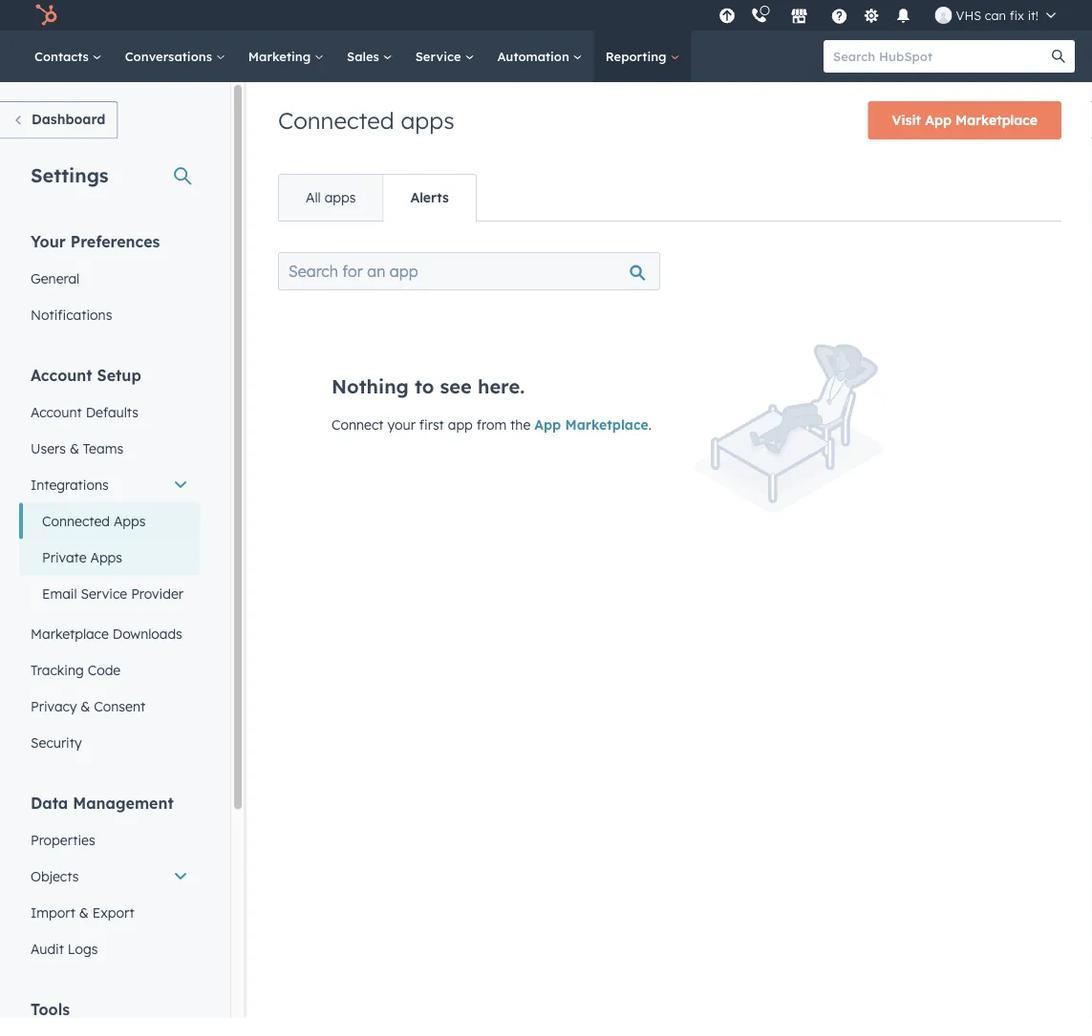 Task type: vqa. For each thing, say whether or not it's contained in the screenshot.
the topmost the "Marketplace"
yes



Task type: describe. For each thing, give the bounding box(es) containing it.
your preferences
[[31, 232, 160, 251]]

connect your first app from the app marketplace .
[[332, 417, 652, 433]]

security
[[31, 734, 82, 751]]

private apps link
[[19, 540, 200, 576]]

& for teams
[[70, 440, 79, 457]]

eloise francis image
[[935, 7, 952, 24]]

integrations
[[31, 476, 109, 493]]

connect
[[332, 417, 384, 433]]

& for consent
[[81, 698, 90, 715]]

marketplace downloads
[[31, 626, 182, 642]]

apps for private apps
[[90, 549, 122, 566]]

connected for connected apps
[[42, 513, 110, 529]]

integrations button
[[19, 467, 200, 503]]

tracking code
[[31, 662, 121, 679]]

general link
[[19, 260, 200, 297]]

private
[[42, 549, 87, 566]]

marketplaces button
[[779, 0, 820, 31]]

vhs can fix it! menu
[[714, 0, 1069, 31]]

notifications button
[[887, 0, 920, 31]]

data management
[[31, 794, 174, 813]]

visit
[[892, 112, 921, 129]]

connected apps link
[[19, 503, 200, 540]]

your preferences element
[[19, 231, 200, 333]]

Search HubSpot search field
[[824, 40, 1058, 73]]

your
[[31, 232, 66, 251]]

conversations
[[125, 48, 216, 64]]

contacts
[[34, 48, 92, 64]]

account for account defaults
[[31, 404, 82, 421]]

privacy & consent link
[[19, 689, 200, 725]]

objects button
[[19, 859, 200, 895]]

apps for all apps
[[325, 189, 356, 206]]

Search for an app search field
[[278, 252, 660, 291]]

settings
[[31, 163, 108, 187]]

data management element
[[19, 793, 200, 968]]

security link
[[19, 725, 200, 761]]

privacy & consent
[[31, 698, 145, 715]]

visit app marketplace link
[[868, 101, 1062, 140]]

automation link
[[486, 31, 594, 82]]

notifications image
[[895, 9, 912, 26]]

email service provider link
[[19, 576, 200, 612]]

from
[[477, 417, 507, 433]]

automation
[[497, 48, 573, 64]]

teams
[[83, 440, 123, 457]]

notifications link
[[19, 297, 200, 333]]

users
[[31, 440, 66, 457]]

account defaults link
[[19, 394, 200, 431]]

import & export
[[31, 905, 134, 921]]

search button
[[1043, 40, 1075, 73]]

connected for connected apps
[[278, 106, 394, 135]]

dashboard
[[32, 111, 105, 128]]

email
[[42, 585, 77, 602]]

calling icon button
[[743, 3, 776, 28]]

users & teams
[[31, 440, 123, 457]]

app marketplace link
[[534, 417, 649, 433]]

vhs can fix it!
[[956, 7, 1039, 23]]

account for account setup
[[31, 366, 92, 385]]

can
[[985, 7, 1006, 23]]

code
[[88, 662, 121, 679]]

notifications
[[31, 306, 112, 323]]

hubspot link
[[23, 4, 72, 27]]

users & teams link
[[19, 431, 200, 467]]

see
[[440, 375, 472, 399]]

properties
[[31, 832, 95, 849]]

marketing
[[248, 48, 314, 64]]

nothing to see here.
[[332, 375, 525, 399]]

import & export link
[[19, 895, 200, 931]]

import
[[31, 905, 75, 921]]

app
[[448, 417, 473, 433]]

audit logs link
[[19, 931, 200, 968]]

downloads
[[113, 626, 182, 642]]

all apps
[[306, 189, 356, 206]]

properties link
[[19, 822, 200, 859]]

marketing link
[[237, 31, 335, 82]]

app inside nothing to see here. tab panel
[[534, 417, 561, 433]]

here.
[[478, 375, 525, 399]]

search image
[[1052, 50, 1066, 63]]

sales
[[347, 48, 383, 64]]

marketplace inside account setup element
[[31, 626, 109, 642]]



Task type: locate. For each thing, give the bounding box(es) containing it.
& for export
[[79, 905, 89, 921]]

1 vertical spatial connected
[[42, 513, 110, 529]]

marketplace inside nothing to see here. tab panel
[[565, 417, 649, 433]]

1 vertical spatial apps
[[90, 549, 122, 566]]

tab list
[[278, 174, 477, 222]]

tab list containing all apps
[[278, 174, 477, 222]]

account inside 'link'
[[31, 404, 82, 421]]

the
[[510, 417, 531, 433]]

nothing to see here. tab panel
[[278, 221, 1062, 582]]

0 horizontal spatial marketplace
[[31, 626, 109, 642]]

& right users
[[70, 440, 79, 457]]

logs
[[68, 941, 98, 958]]

app
[[925, 112, 952, 129], [534, 417, 561, 433]]

app right visit
[[925, 112, 952, 129]]

& inside "link"
[[79, 905, 89, 921]]

account setup
[[31, 366, 141, 385]]

0 horizontal spatial service
[[81, 585, 127, 602]]

audit
[[31, 941, 64, 958]]

calling icon image
[[751, 7, 768, 25]]

connected apps
[[278, 106, 455, 135]]

1 vertical spatial app
[[534, 417, 561, 433]]

service down private apps link
[[81, 585, 127, 602]]

service
[[415, 48, 465, 64], [81, 585, 127, 602]]

0 horizontal spatial apps
[[325, 189, 356, 206]]

vhs
[[956, 7, 982, 23]]

apps down connected apps link
[[90, 549, 122, 566]]

0 vertical spatial apps
[[401, 106, 455, 135]]

private apps
[[42, 549, 122, 566]]

help image
[[831, 9, 848, 26]]

2 account from the top
[[31, 404, 82, 421]]

privacy
[[31, 698, 77, 715]]

apps right all
[[325, 189, 356, 206]]

account setup element
[[19, 365, 200, 761]]

1 horizontal spatial service
[[415, 48, 465, 64]]

0 vertical spatial connected
[[278, 106, 394, 135]]

1 vertical spatial account
[[31, 404, 82, 421]]

upgrade link
[[715, 5, 739, 25]]

marketplace
[[956, 112, 1038, 129], [565, 417, 649, 433], [31, 626, 109, 642]]

dashboard link
[[0, 101, 118, 139]]

0 vertical spatial &
[[70, 440, 79, 457]]

consent
[[94, 698, 145, 715]]

all apps link
[[279, 175, 383, 221]]

& right the privacy on the bottom left
[[81, 698, 90, 715]]

conversations link
[[113, 31, 237, 82]]

to
[[415, 375, 434, 399]]

0 vertical spatial service
[[415, 48, 465, 64]]

1 vertical spatial service
[[81, 585, 127, 602]]

service right sales link
[[415, 48, 465, 64]]

& left the export on the bottom of the page
[[79, 905, 89, 921]]

nothing
[[332, 375, 409, 399]]

account up account defaults
[[31, 366, 92, 385]]

apps for connected apps
[[114, 513, 146, 529]]

apps down "integrations" button
[[114, 513, 146, 529]]

management
[[73, 794, 174, 813]]

reporting
[[606, 48, 670, 64]]

tracking
[[31, 662, 84, 679]]

0 horizontal spatial connected
[[42, 513, 110, 529]]

alerts
[[410, 189, 449, 206]]

tracking code link
[[19, 652, 200, 689]]

1 horizontal spatial app
[[925, 112, 952, 129]]

upgrade image
[[719, 8, 736, 25]]

marketplace downloads link
[[19, 616, 200, 652]]

data
[[31, 794, 68, 813]]

1 vertical spatial marketplace
[[565, 417, 649, 433]]

all
[[306, 189, 321, 206]]

general
[[31, 270, 80, 287]]

provider
[[131, 585, 183, 602]]

0 vertical spatial apps
[[114, 513, 146, 529]]

defaults
[[86, 404, 139, 421]]

connected
[[278, 106, 394, 135], [42, 513, 110, 529]]

fix
[[1010, 7, 1025, 23]]

first
[[419, 417, 444, 433]]

service inside email service provider link
[[81, 585, 127, 602]]

connected up private apps
[[42, 513, 110, 529]]

sales link
[[335, 31, 404, 82]]

1 horizontal spatial connected
[[278, 106, 394, 135]]

0 vertical spatial marketplace
[[956, 112, 1038, 129]]

connected apps
[[42, 513, 146, 529]]

hubspot image
[[34, 4, 57, 27]]

vhs can fix it! button
[[924, 0, 1068, 31]]

help button
[[823, 0, 856, 31]]

2 horizontal spatial marketplace
[[956, 112, 1038, 129]]

marketplace down the search hubspot search box
[[956, 112, 1038, 129]]

service link
[[404, 31, 486, 82]]

alerts link
[[383, 175, 476, 221]]

preferences
[[70, 232, 160, 251]]

marketplace up tracking code
[[31, 626, 109, 642]]

setup
[[97, 366, 141, 385]]

contacts link
[[23, 31, 113, 82]]

account defaults
[[31, 404, 139, 421]]

marketplaces image
[[791, 9, 808, 26]]

2 vertical spatial &
[[79, 905, 89, 921]]

visit app marketplace
[[892, 112, 1038, 129]]

your
[[387, 417, 416, 433]]

connected inside account setup element
[[42, 513, 110, 529]]

connected down sales
[[278, 106, 394, 135]]

apps
[[401, 106, 455, 135], [325, 189, 356, 206]]

0 vertical spatial app
[[925, 112, 952, 129]]

service inside service link
[[415, 48, 465, 64]]

audit logs
[[31, 941, 98, 958]]

app right the
[[534, 417, 561, 433]]

1 vertical spatial &
[[81, 698, 90, 715]]

1 account from the top
[[31, 366, 92, 385]]

1 horizontal spatial marketplace
[[565, 417, 649, 433]]

reporting link
[[594, 31, 691, 82]]

1 horizontal spatial apps
[[401, 106, 455, 135]]

apps
[[114, 513, 146, 529], [90, 549, 122, 566]]

objects
[[31, 868, 79, 885]]

1 vertical spatial apps
[[325, 189, 356, 206]]

0 horizontal spatial app
[[534, 417, 561, 433]]

2 vertical spatial marketplace
[[31, 626, 109, 642]]

marketplace right the
[[565, 417, 649, 433]]

export
[[92, 905, 134, 921]]

settings image
[[863, 8, 880, 25]]

0 vertical spatial account
[[31, 366, 92, 385]]

apps down service link
[[401, 106, 455, 135]]

account up users
[[31, 404, 82, 421]]

apps for connected apps
[[401, 106, 455, 135]]

email service provider
[[42, 585, 183, 602]]

settings link
[[860, 5, 884, 25]]



